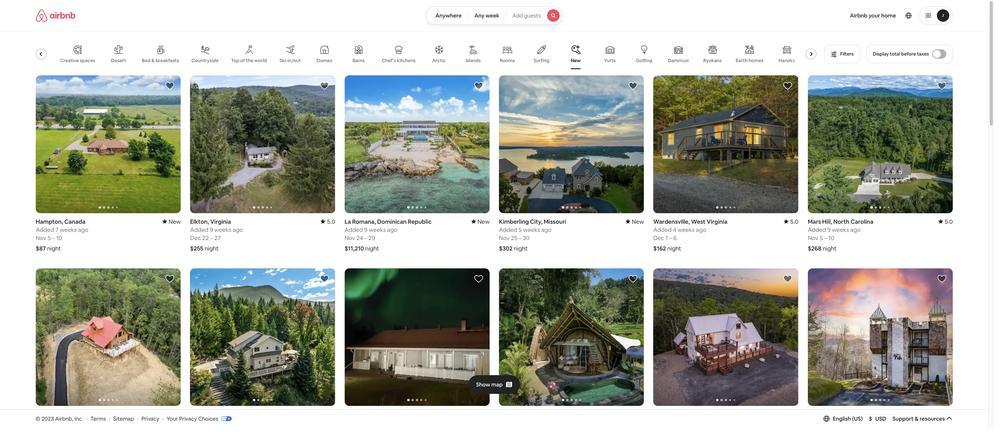 Task type: vqa. For each thing, say whether or not it's contained in the screenshot.


Task type: describe. For each thing, give the bounding box(es) containing it.
earth
[[736, 58, 748, 64]]

5.0 out of 5 average rating image for mars hill, north carolina
[[939, 218, 953, 225]]

english
[[833, 416, 851, 423]]

dammusi
[[668, 58, 689, 64]]

nov inside kimberling city, missouri added 5 weeks ago nov 25 – 30 $302 night
[[499, 234, 510, 242]]

privacy inside your privacy choices link
[[179, 415, 197, 422]]

$87
[[36, 245, 46, 252]]

5.0 out of 5 average rating image for wardensville, west virginia
[[784, 218, 799, 225]]

new place to stay image for hampton, canada added 7 weeks ago nov 5 – 10 $87 night
[[162, 218, 181, 225]]

ago inside elkton, virginia added 9 weeks ago dec 22 – 27 $255 night
[[233, 226, 243, 234]]

yurts
[[604, 58, 616, 64]]

city,
[[530, 218, 543, 225]]

inc.
[[74, 415, 83, 422]]

elkton, virginia added 9 weeks ago dec 22 – 27 $255 night
[[190, 218, 243, 252]]

5.0 for wardensville, west virginia added 4 weeks ago dec 1 – 6 $162 night
[[790, 218, 799, 225]]

kimberling
[[499, 218, 529, 225]]

weeks inside sevierville, tennessee added 2 weeks ago
[[832, 419, 849, 427]]

add guests
[[512, 12, 541, 19]]

ago inside sevierville, tennessee added 2 weeks ago
[[850, 419, 861, 427]]

support
[[893, 416, 914, 423]]

sitemap
[[113, 415, 134, 422]]

earth homes
[[736, 58, 764, 64]]

surfing
[[534, 58, 549, 64]]

5.0 out of 5 average rating image
[[321, 218, 335, 225]]

hill,
[[822, 218, 832, 225]]

wardensville,
[[653, 218, 690, 225]]

resources
[[920, 416, 945, 423]]

show
[[476, 381, 490, 388]]

9 for la
[[364, 226, 367, 234]]

republic
[[408, 218, 432, 225]]

ago inside sevierville, tennessee added 10 weeks ago
[[81, 419, 91, 427]]

add to wishlist: kimberling city, missouri image
[[629, 81, 638, 91]]

5 inside the hampton, canada added 7 weeks ago nov 5 – 10 $87 night
[[47, 234, 51, 242]]

added inside the hampton, canada added 7 weeks ago nov 5 – 10 $87 night
[[36, 226, 54, 234]]

any week button
[[468, 6, 506, 25]]

weeks inside mars hill, north carolina added 9 weeks ago nov 5 – 10 $268 night
[[832, 226, 849, 234]]

nov inside 'la romana, dominican republic added 9 weeks ago nov 24 – 29 $11,210 night'
[[345, 234, 355, 242]]

chef's
[[382, 58, 396, 64]]

ryokans
[[703, 58, 722, 64]]

in/out
[[288, 58, 301, 64]]

weeks inside elkton, virginia added 9 weeks ago dec 22 – 27 $255 night
[[214, 226, 231, 234]]

night inside mars hill, north carolina added 9 weeks ago nov 5 – 10 $268 night
[[823, 245, 837, 252]]

$162
[[653, 245, 666, 252]]

weeks inside kimberling city, missouri added 5 weeks ago nov 25 – 30 $302 night
[[523, 226, 540, 234]]

added inside sevierville, tennessee added 10 weeks ago
[[36, 419, 54, 427]]

total
[[890, 51, 901, 57]]

add to wishlist: mars hill, north carolina image
[[938, 81, 947, 91]]

virginia inside wardensville, west virginia added 4 weeks ago dec 1 – 6 $162 night
[[707, 218, 728, 225]]

© 2023 airbnb, inc. ·
[[36, 415, 87, 422]]

elkton,
[[190, 218, 209, 225]]

top of the world
[[231, 58, 267, 64]]

add to wishlist: broken bow, oklahoma image
[[783, 274, 792, 284]]

4 inside packwood, washington added 4 weeks ago
[[210, 419, 213, 427]]

tennessee for added 10 weeks ago
[[66, 411, 95, 418]]

creative
[[60, 58, 79, 64]]

$268
[[808, 245, 822, 252]]

display
[[873, 51, 889, 57]]

your privacy choices
[[167, 415, 218, 422]]

– inside the hampton, canada added 7 weeks ago nov 5 – 10 $87 night
[[52, 234, 55, 242]]

add
[[512, 12, 523, 19]]

desert
[[111, 58, 126, 64]]

ago inside wardensville, west virginia added 4 weeks ago dec 1 – 6 $162 night
[[696, 226, 706, 234]]

& for bed
[[151, 58, 155, 64]]

kimberling city, missouri added 5 weeks ago nov 25 – 30 $302 night
[[499, 218, 566, 252]]

taxes
[[917, 51, 929, 57]]

mars
[[808, 218, 821, 225]]

dec inside wardensville, west virginia added 4 weeks ago dec 1 – 6 $162 night
[[653, 234, 664, 242]]

anywhere button
[[426, 6, 468, 25]]

9 for mars
[[828, 226, 831, 234]]

ago inside mars hill, north carolina added 9 weeks ago nov 5 – 10 $268 night
[[850, 226, 861, 234]]

add to wishlist: rovaniemi, finland image
[[474, 274, 483, 284]]

tennessee for added 2 weeks ago
[[838, 411, 868, 418]]

canada
[[64, 218, 85, 225]]

islands
[[466, 58, 481, 64]]

24
[[356, 234, 363, 242]]

add guests button
[[506, 6, 563, 25]]

arctic
[[432, 58, 446, 64]]

english (us)
[[833, 416, 863, 423]]

home
[[882, 12, 896, 19]]

ago inside 'la romana, dominican republic added 9 weeks ago nov 24 – 29 $11,210 night'
[[387, 226, 397, 234]]

– inside 'la romana, dominican republic added 9 weeks ago nov 24 – 29 $11,210 night'
[[364, 234, 367, 242]]

2
[[828, 419, 831, 427]]

1 privacy from the left
[[141, 415, 159, 422]]

$11,210
[[345, 245, 364, 252]]

ago inside packwood, washington added 4 weeks ago
[[233, 419, 243, 427]]

your privacy choices link
[[167, 415, 232, 423]]

added inside elkton, virginia added 9 weeks ago dec 22 – 27 $255 night
[[190, 226, 208, 234]]

7
[[55, 226, 58, 234]]

support & resources
[[893, 416, 945, 423]]

packwood,
[[190, 411, 220, 418]]

the
[[246, 58, 253, 64]]

la romana, dominican republic added 9 weeks ago nov 24 – 29 $11,210 night
[[345, 218, 432, 252]]

6
[[674, 234, 677, 242]]

$302
[[499, 245, 513, 252]]

ski-in/out
[[279, 58, 301, 64]]

– inside wardensville, west virginia added 4 weeks ago dec 1 – 6 $162 night
[[669, 234, 672, 242]]

airbnb,
[[55, 415, 73, 422]]

containers
[[24, 58, 48, 64]]

5.0 for elkton, virginia added 9 weeks ago dec 22 – 27 $255 night
[[327, 218, 335, 225]]

2 · from the left
[[109, 415, 110, 422]]

add to wishlist: sevierville, tennessee image
[[938, 274, 947, 284]]

map
[[492, 381, 503, 388]]

sevierville, for 2
[[808, 411, 837, 418]]

10 inside mars hill, north carolina added 9 weeks ago nov 5 – 10 $268 night
[[828, 234, 834, 242]]

english (us) button
[[824, 416, 863, 423]]

30
[[523, 234, 530, 242]]

dec inside elkton, virginia added 9 weeks ago dec 22 – 27 $255 night
[[190, 234, 201, 242]]

sevierville, tennessee added 10 weeks ago
[[36, 411, 95, 427]]

your
[[167, 415, 178, 422]]

mars hill, north carolina added 9 weeks ago nov 5 – 10 $268 night
[[808, 218, 874, 252]]

choices
[[198, 415, 218, 422]]

creative spaces
[[60, 58, 95, 64]]

la
[[345, 218, 351, 225]]

5 inside mars hill, north carolina added 9 weeks ago nov 5 – 10 $268 night
[[820, 234, 823, 242]]

9 inside elkton, virginia added 9 weeks ago dec 22 – 27 $255 night
[[210, 226, 213, 234]]

1 · from the left
[[86, 415, 87, 422]]

terms · sitemap · privacy ·
[[91, 415, 164, 422]]

terms link
[[91, 415, 106, 422]]

ago inside the hampton, canada added 7 weeks ago nov 5 – 10 $87 night
[[78, 226, 88, 234]]

airbnb
[[850, 12, 868, 19]]



Task type: locate. For each thing, give the bounding box(es) containing it.
add to wishlist: elkton, virginia image
[[320, 81, 329, 91]]

4 · from the left
[[162, 415, 164, 422]]

3 nov from the left
[[345, 234, 355, 242]]

None search field
[[426, 6, 563, 25]]

virginia right the west
[[707, 218, 728, 225]]

added inside sevierville, tennessee added 2 weeks ago
[[808, 419, 826, 427]]

0 horizontal spatial tennessee
[[66, 411, 95, 418]]

1 tennessee from the left
[[66, 411, 95, 418]]

west
[[691, 218, 706, 225]]

2 horizontal spatial 5
[[820, 234, 823, 242]]

10 right 2023
[[55, 419, 61, 427]]

9 inside 'la romana, dominican republic added 9 weeks ago nov 24 – 29 $11,210 night'
[[364, 226, 367, 234]]

4 down the packwood,
[[210, 419, 213, 427]]

sevierville, tennessee added 2 weeks ago
[[808, 411, 868, 427]]

0 horizontal spatial 5.0 out of 5 average rating image
[[784, 218, 799, 225]]

0 horizontal spatial 9
[[210, 226, 213, 234]]

·
[[86, 415, 87, 422], [109, 415, 110, 422], [137, 415, 138, 422], [162, 415, 164, 422]]

· left your
[[162, 415, 164, 422]]

added down la
[[345, 226, 363, 234]]

rooms
[[500, 58, 515, 64]]

sevierville, inside sevierville, tennessee added 10 weeks ago
[[36, 411, 65, 418]]

2 5.0 from the left
[[790, 218, 799, 225]]

0 vertical spatial &
[[151, 58, 155, 64]]

new inside group
[[571, 58, 581, 64]]

new place to stay image right the privacy link
[[162, 411, 181, 418]]

support & resources button
[[893, 416, 953, 423]]

4 – from the left
[[669, 234, 672, 242]]

virginia up 27
[[210, 218, 231, 225]]

golfing
[[636, 58, 652, 64]]

4 up 6
[[673, 226, 676, 234]]

2 tennessee from the left
[[838, 411, 868, 418]]

dec left 22
[[190, 234, 201, 242]]

5 – from the left
[[364, 234, 367, 242]]

tennessee inside sevierville, tennessee added 10 weeks ago
[[66, 411, 95, 418]]

1 horizontal spatial 9
[[364, 226, 367, 234]]

usd
[[876, 416, 887, 423]]

· right "inc."
[[86, 415, 87, 422]]

1 dec from the left
[[190, 234, 201, 242]]

weeks up 27
[[214, 226, 231, 234]]

added down kimberling
[[499, 226, 517, 234]]

airbnb your home
[[850, 12, 896, 19]]

5.0 for mars hill, north carolina added 9 weeks ago nov 5 – 10 $268 night
[[945, 218, 953, 225]]

night down 29
[[365, 245, 379, 252]]

weeks down canada
[[60, 226, 77, 234]]

0 vertical spatial 4
[[673, 226, 676, 234]]

barns
[[352, 58, 365, 64]]

1 horizontal spatial 5
[[519, 226, 522, 234]]

show map button
[[469, 375, 520, 394]]

2 9 from the left
[[364, 226, 367, 234]]

25
[[511, 234, 517, 242]]

added inside mars hill, north carolina added 9 weeks ago nov 5 – 10 $268 night
[[808, 226, 826, 234]]

add to wishlist: sevierville, tennessee image
[[165, 274, 174, 284]]

weeks down city,
[[523, 226, 540, 234]]

privacy link
[[141, 415, 159, 422]]

new place to stay image
[[162, 218, 181, 225], [626, 218, 644, 225], [162, 411, 181, 418]]

group containing containers
[[24, 39, 820, 69]]

filters button
[[824, 45, 860, 63]]

add to wishlist: kecamatan selat, indonesia image
[[629, 274, 638, 284]]

new place to stay image left wardensville,
[[626, 218, 644, 225]]

new place to stay image left "elkton,"
[[162, 218, 181, 225]]

night inside 'la romana, dominican republic added 9 weeks ago nov 24 – 29 $11,210 night'
[[365, 245, 379, 252]]

2023
[[41, 415, 54, 422]]

weeks inside the hampton, canada added 7 weeks ago nov 5 – 10 $87 night
[[60, 226, 77, 234]]

ago inside kimberling city, missouri added 5 weeks ago nov 25 – 30 $302 night
[[541, 226, 552, 234]]

& right bed
[[151, 58, 155, 64]]

kitchens
[[397, 58, 416, 64]]

5
[[519, 226, 522, 234], [47, 234, 51, 242], [820, 234, 823, 242]]

sevierville, inside sevierville, tennessee added 2 weeks ago
[[808, 411, 837, 418]]

added down the mars
[[808, 226, 826, 234]]

weeks inside sevierville, tennessee added 10 weeks ago
[[62, 419, 79, 427]]

sevierville, for 10
[[36, 411, 65, 418]]

added down the packwood,
[[190, 419, 208, 427]]

4 inside wardensville, west virginia added 4 weeks ago dec 1 – 6 $162 night
[[673, 226, 676, 234]]

weeks up 29
[[369, 226, 386, 234]]

5 inside kimberling city, missouri added 5 weeks ago nov 25 – 30 $302 night
[[519, 226, 522, 234]]

night
[[47, 245, 61, 252], [205, 245, 218, 252], [514, 245, 528, 252], [667, 245, 681, 252], [365, 245, 379, 252], [823, 245, 837, 252]]

$
[[869, 416, 873, 423]]

&
[[151, 58, 155, 64], [915, 416, 919, 423]]

added inside packwood, washington added 4 weeks ago
[[190, 419, 208, 427]]

· right terms
[[109, 415, 110, 422]]

– left 27
[[210, 234, 213, 242]]

night down 27
[[205, 245, 218, 252]]

0 horizontal spatial 5.0
[[327, 218, 335, 225]]

& inside group
[[151, 58, 155, 64]]

5 up $268
[[820, 234, 823, 242]]

added inside 'la romana, dominican republic added 9 weeks ago nov 24 – 29 $11,210 night'
[[345, 226, 363, 234]]

2 virginia from the left
[[707, 218, 728, 225]]

weeks down the west
[[678, 226, 695, 234]]

weeks right 2023
[[62, 419, 79, 427]]

0 horizontal spatial new place to stay image
[[471, 218, 490, 225]]

1 vertical spatial new place to stay image
[[935, 411, 953, 418]]

new place to stay image for kimberling city, missouri added 5 weeks ago nov 25 – 30 $302 night
[[626, 218, 644, 225]]

3 · from the left
[[137, 415, 138, 422]]

10 inside the hampton, canada added 7 weeks ago nov 5 – 10 $87 night
[[56, 234, 62, 242]]

0 vertical spatial new place to stay image
[[471, 218, 490, 225]]

top
[[231, 58, 239, 64]]

– right 1
[[669, 234, 672, 242]]

romana,
[[352, 218, 376, 225]]

2 horizontal spatial 9
[[828, 226, 831, 234]]

tennessee
[[66, 411, 95, 418], [838, 411, 868, 418]]

anywhere
[[436, 12, 462, 19]]

5 down kimberling
[[519, 226, 522, 234]]

night down 6
[[667, 245, 681, 252]]

added down the hampton,
[[36, 226, 54, 234]]

bed & breakfasts
[[142, 58, 179, 64]]

1 horizontal spatial &
[[915, 416, 919, 423]]

terms
[[91, 415, 106, 422]]

10 down 7
[[56, 234, 62, 242]]

added down "elkton,"
[[190, 226, 208, 234]]

night inside the hampton, canada added 7 weeks ago nov 5 – 10 $87 night
[[47, 245, 61, 252]]

27
[[214, 234, 221, 242]]

2 5.0 out of 5 average rating image from the left
[[939, 218, 953, 225]]

1 horizontal spatial privacy
[[179, 415, 197, 422]]

ago
[[78, 226, 88, 234], [233, 226, 243, 234], [541, 226, 552, 234], [696, 226, 706, 234], [387, 226, 397, 234], [850, 226, 861, 234], [81, 419, 91, 427], [233, 419, 243, 427], [850, 419, 861, 427]]

2 night from the left
[[205, 245, 218, 252]]

10 down hill, at the bottom of page
[[828, 234, 834, 242]]

any
[[475, 12, 485, 19]]

– down hill, at the bottom of page
[[824, 234, 827, 242]]

night inside wardensville, west virginia added 4 weeks ago dec 1 – 6 $162 night
[[667, 245, 681, 252]]

weeks right 2
[[832, 419, 849, 427]]

1 horizontal spatial 4
[[673, 226, 676, 234]]

5.0
[[327, 218, 335, 225], [790, 218, 799, 225], [945, 218, 953, 225]]

add to wishlist: hampton, canada image
[[165, 81, 174, 91]]

washington
[[221, 411, 254, 418]]

tennessee inside sevierville, tennessee added 2 weeks ago
[[838, 411, 868, 418]]

wardensville, west virginia added 4 weeks ago dec 1 – 6 $162 night
[[653, 218, 728, 252]]

– right 24
[[364, 234, 367, 242]]

& right support at bottom
[[915, 416, 919, 423]]

night down 30
[[514, 245, 528, 252]]

6 – from the left
[[824, 234, 827, 242]]

none search field containing anywhere
[[426, 6, 563, 25]]

– inside elkton, virginia added 9 weeks ago dec 22 – 27 $255 night
[[210, 234, 213, 242]]

– right 25 on the right
[[519, 234, 522, 242]]

1 night from the left
[[47, 245, 61, 252]]

hanoks
[[779, 58, 795, 64]]

1 5.0 out of 5 average rating image from the left
[[784, 218, 799, 225]]

added up 1
[[653, 226, 672, 234]]

1 horizontal spatial 5.0
[[790, 218, 799, 225]]

2 sevierville, from the left
[[808, 411, 837, 418]]

1 virginia from the left
[[210, 218, 231, 225]]

$255
[[190, 245, 203, 252]]

2 dec from the left
[[653, 234, 664, 242]]

nov inside mars hill, north carolina added 9 weeks ago nov 5 – 10 $268 night
[[808, 234, 819, 242]]

1 horizontal spatial dec
[[653, 234, 664, 242]]

week
[[486, 12, 500, 19]]

1 horizontal spatial 5.0 out of 5 average rating image
[[939, 218, 953, 225]]

0 horizontal spatial virginia
[[210, 218, 231, 225]]

added inside wardensville, west virginia added 4 weeks ago dec 1 – 6 $162 night
[[653, 226, 672, 234]]

homes
[[749, 58, 764, 64]]

added inside kimberling city, missouri added 5 weeks ago nov 25 – 30 $302 night
[[499, 226, 517, 234]]

added left airbnb,
[[36, 419, 54, 427]]

of
[[240, 58, 245, 64]]

nov left 24
[[345, 234, 355, 242]]

profile element
[[572, 0, 953, 31]]

privacy left your
[[141, 415, 159, 422]]

bed
[[142, 58, 150, 64]]

1 vertical spatial 4
[[210, 419, 213, 427]]

night inside kimberling city, missouri added 5 weeks ago nov 25 – 30 $302 night
[[514, 245, 528, 252]]

domes
[[317, 58, 332, 64]]

breakfasts
[[156, 58, 179, 64]]

0 horizontal spatial 4
[[210, 419, 213, 427]]

world
[[254, 58, 267, 64]]

weeks inside wardensville, west virginia added 4 weeks ago dec 1 – 6 $162 night
[[678, 226, 695, 234]]

nov up $87
[[36, 234, 46, 242]]

weeks inside 'la romana, dominican republic added 9 weeks ago nov 24 – 29 $11,210 night'
[[369, 226, 386, 234]]

sitemap link
[[113, 415, 134, 422]]

before
[[902, 51, 916, 57]]

29
[[368, 234, 375, 242]]

5 down the hampton,
[[47, 234, 51, 242]]

0 horizontal spatial sevierville,
[[36, 411, 65, 418]]

5 night from the left
[[365, 245, 379, 252]]

3 5.0 from the left
[[945, 218, 953, 225]]

privacy right your
[[179, 415, 197, 422]]

1 – from the left
[[52, 234, 55, 242]]

0 horizontal spatial &
[[151, 58, 155, 64]]

added left 2
[[808, 419, 826, 427]]

show map
[[476, 381, 503, 388]]

9 inside mars hill, north carolina added 9 weeks ago nov 5 – 10 $268 night
[[828, 226, 831, 234]]

weeks down the washington
[[214, 419, 231, 427]]

1
[[666, 234, 668, 242]]

2 horizontal spatial 5.0
[[945, 218, 953, 225]]

0 horizontal spatial privacy
[[141, 415, 159, 422]]

& for support
[[915, 416, 919, 423]]

1 sevierville, from the left
[[36, 411, 65, 418]]

– inside mars hill, north carolina added 9 weeks ago nov 5 – 10 $268 night
[[824, 234, 827, 242]]

add to wishlist: la romana, dominican republic image
[[474, 81, 483, 91]]

chef's kitchens
[[382, 58, 416, 64]]

22
[[202, 234, 209, 242]]

5.0 out of 5 average rating image
[[784, 218, 799, 225], [939, 218, 953, 225]]

weeks
[[60, 226, 77, 234], [214, 226, 231, 234], [523, 226, 540, 234], [678, 226, 695, 234], [369, 226, 386, 234], [832, 226, 849, 234], [62, 419, 79, 427], [214, 419, 231, 427], [832, 419, 849, 427]]

new place to stay image
[[471, 218, 490, 225], [935, 411, 953, 418]]

2 nov from the left
[[499, 234, 510, 242]]

10 inside sevierville, tennessee added 10 weeks ago
[[55, 419, 61, 427]]

1 9 from the left
[[210, 226, 213, 234]]

nov left 25 on the right
[[499, 234, 510, 242]]

guests
[[524, 12, 541, 19]]

add to wishlist: packwood, washington image
[[320, 274, 329, 284]]

2 – from the left
[[210, 234, 213, 242]]

– inside kimberling city, missouri added 5 weeks ago nov 25 – 30 $302 night
[[519, 234, 522, 242]]

weeks down north at the bottom right
[[832, 226, 849, 234]]

virginia inside elkton, virginia added 9 weeks ago dec 22 – 27 $255 night
[[210, 218, 231, 225]]

nov up $268
[[808, 234, 819, 242]]

night right $268
[[823, 245, 837, 252]]

4 night from the left
[[667, 245, 681, 252]]

(us)
[[852, 416, 863, 423]]

group
[[24, 39, 820, 69], [36, 75, 181, 213], [190, 75, 335, 213], [345, 75, 490, 213], [499, 75, 644, 213], [653, 75, 799, 213], [808, 75, 953, 213], [36, 269, 181, 406], [190, 269, 335, 406], [345, 269, 490, 406], [499, 269, 644, 406], [653, 269, 799, 406], [808, 269, 953, 406]]

1 horizontal spatial sevierville,
[[808, 411, 837, 418]]

3 9 from the left
[[828, 226, 831, 234]]

0 horizontal spatial dec
[[190, 234, 201, 242]]

3 night from the left
[[514, 245, 528, 252]]

0 horizontal spatial 5
[[47, 234, 51, 242]]

hampton, canada added 7 weeks ago nov 5 – 10 $87 night
[[36, 218, 88, 252]]

4 nov from the left
[[808, 234, 819, 242]]

packwood, washington added 4 weeks ago
[[190, 411, 254, 427]]

ski-
[[279, 58, 288, 64]]

spaces
[[80, 58, 95, 64]]

dec left 1
[[653, 234, 664, 242]]

– down the hampton,
[[52, 234, 55, 242]]

6 night from the left
[[823, 245, 837, 252]]

2 privacy from the left
[[179, 415, 197, 422]]

1 horizontal spatial tennessee
[[838, 411, 868, 418]]

1 vertical spatial &
[[915, 416, 919, 423]]

1 5.0 from the left
[[327, 218, 335, 225]]

night right $87
[[47, 245, 61, 252]]

display total before taxes button
[[867, 45, 953, 63]]

add to wishlist: wardensville, west virginia image
[[783, 81, 792, 91]]

weeks inside packwood, washington added 4 weeks ago
[[214, 419, 231, 427]]

3 – from the left
[[519, 234, 522, 242]]

1 horizontal spatial virginia
[[707, 218, 728, 225]]

dominican
[[377, 218, 407, 225]]

night inside elkton, virginia added 9 weeks ago dec 22 – 27 $255 night
[[205, 245, 218, 252]]

1 horizontal spatial new place to stay image
[[935, 411, 953, 418]]

countryside
[[191, 58, 218, 64]]

1 nov from the left
[[36, 234, 46, 242]]

©
[[36, 415, 40, 422]]

display total before taxes
[[873, 51, 929, 57]]

· left the privacy link
[[137, 415, 138, 422]]

nov inside the hampton, canada added 7 weeks ago nov 5 – 10 $87 night
[[36, 234, 46, 242]]

airbnb your home link
[[846, 7, 901, 24]]



